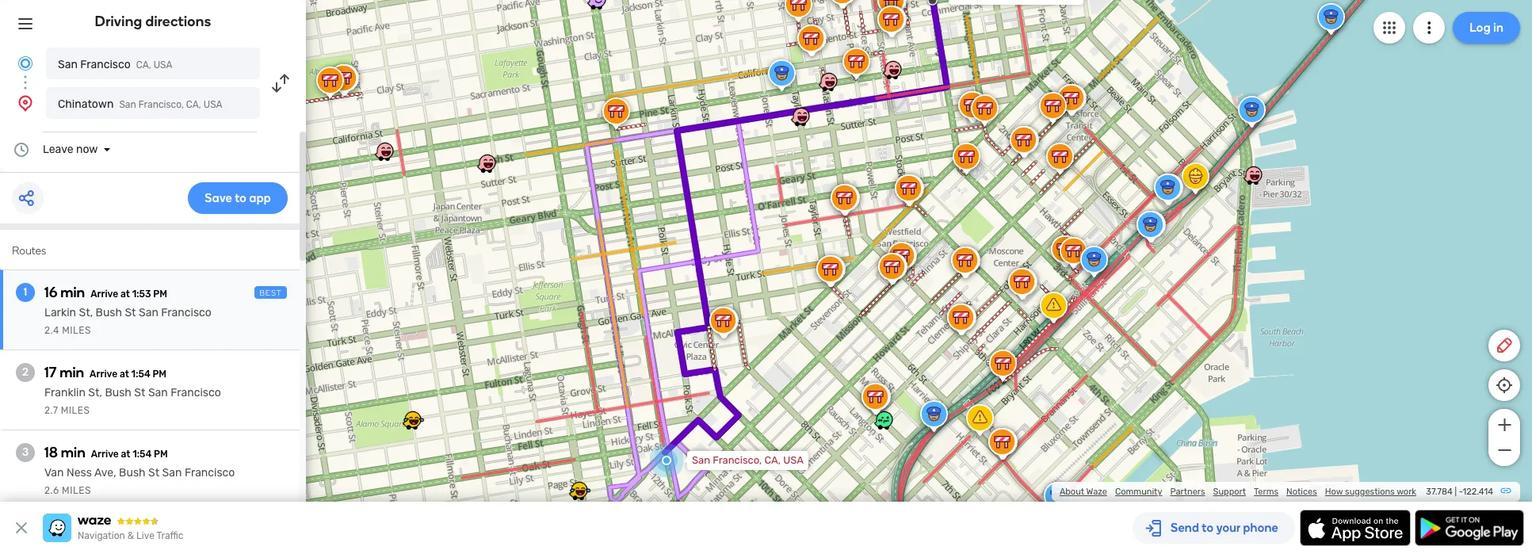 Task type: describe. For each thing, give the bounding box(es) containing it.
franklin
[[44, 386, 86, 400]]

17 min arrive at 1:54 pm
[[44, 364, 167, 381]]

van
[[44, 466, 64, 480]]

ca, for francisco
[[136, 59, 151, 71]]

x image
[[12, 519, 31, 538]]

pm for 18 min
[[154, 449, 168, 460]]

miles for 16 min
[[62, 325, 91, 336]]

arrive for 17 min
[[90, 369, 117, 380]]

notices link
[[1287, 487, 1318, 497]]

san inside chinatown san francisco, ca, usa
[[119, 99, 136, 110]]

about waze community partners support terms notices how suggestions work
[[1060, 487, 1417, 497]]

-
[[1459, 487, 1463, 497]]

about
[[1060, 487, 1085, 497]]

zoom out image
[[1495, 441, 1515, 460]]

francisco inside larkin st, bush st san francisco 2.4 miles
[[161, 306, 212, 320]]

usa inside chinatown san francisco, ca, usa
[[204, 99, 222, 110]]

san inside larkin st, bush st san francisco 2.4 miles
[[139, 306, 159, 320]]

usa for francisco
[[154, 59, 172, 71]]

pm for 16 min
[[153, 289, 167, 300]]

2.6
[[44, 485, 59, 496]]

16 min arrive at 1:53 pm
[[44, 284, 167, 301]]

min for 18 min
[[61, 444, 85, 461]]

1:53
[[132, 289, 151, 300]]

ness
[[67, 466, 92, 480]]

|
[[1455, 487, 1457, 497]]

1
[[24, 285, 27, 299]]

at for 17 min
[[120, 369, 129, 380]]

st inside van ness ave, bush st san francisco 2.6 miles
[[148, 466, 159, 480]]

link image
[[1500, 484, 1513, 497]]

leave
[[43, 143, 73, 156]]

at for 16 min
[[120, 289, 130, 300]]

2
[[22, 366, 29, 379]]

ave,
[[94, 466, 116, 480]]

san inside 'franklin st, bush st san francisco 2.7 miles'
[[148, 386, 168, 400]]

2.7
[[44, 405, 58, 416]]

arrive for 16 min
[[90, 289, 118, 300]]

how suggestions work link
[[1325, 487, 1417, 497]]

routes
[[12, 244, 46, 258]]

at for 18 min
[[121, 449, 130, 460]]

pencil image
[[1495, 336, 1514, 355]]

san francisco, ca, usa
[[692, 454, 804, 466]]

clock image
[[12, 140, 31, 159]]

support link
[[1214, 487, 1246, 497]]

terms
[[1254, 487, 1279, 497]]

traffic
[[157, 530, 183, 542]]

francisco inside 'franklin st, bush st san francisco 2.7 miles'
[[171, 386, 221, 400]]

franklin st, bush st san francisco 2.7 miles
[[44, 386, 221, 416]]

1:54 for 18 min
[[133, 449, 152, 460]]

navigation
[[78, 530, 125, 542]]

best
[[259, 289, 282, 298]]

min for 17 min
[[60, 364, 84, 381]]

larkin
[[44, 306, 76, 320]]

chinatown san francisco, ca, usa
[[58, 98, 222, 111]]

how
[[1325, 487, 1343, 497]]

zoom in image
[[1495, 415, 1515, 434]]

1 horizontal spatial francisco,
[[713, 454, 762, 466]]



Task type: locate. For each thing, give the bounding box(es) containing it.
0 vertical spatial 1:54
[[131, 369, 150, 380]]

pm inside 17 min arrive at 1:54 pm
[[153, 369, 167, 380]]

ca, inside 'san francisco ca, usa'
[[136, 59, 151, 71]]

0 vertical spatial ca,
[[136, 59, 151, 71]]

at left '1:53'
[[120, 289, 130, 300]]

chinatown
[[58, 98, 114, 111]]

pm inside 16 min arrive at 1:53 pm
[[153, 289, 167, 300]]

0 vertical spatial miles
[[62, 325, 91, 336]]

1:54 for 17 min
[[131, 369, 150, 380]]

arrive
[[90, 289, 118, 300], [90, 369, 117, 380], [91, 449, 119, 460]]

arrive up ave,
[[91, 449, 119, 460]]

st
[[125, 306, 136, 320], [134, 386, 145, 400], [148, 466, 159, 480]]

2 vertical spatial usa
[[783, 454, 804, 466]]

1 vertical spatial francisco,
[[713, 454, 762, 466]]

1 vertical spatial ca,
[[186, 99, 201, 110]]

2 vertical spatial arrive
[[91, 449, 119, 460]]

37.784
[[1427, 487, 1453, 497]]

ca,
[[136, 59, 151, 71], [186, 99, 201, 110], [765, 454, 781, 466]]

miles
[[62, 325, 91, 336], [61, 405, 90, 416], [62, 485, 91, 496]]

st for 17 min
[[134, 386, 145, 400]]

current location image
[[16, 54, 35, 73]]

st for 16 min
[[125, 306, 136, 320]]

at inside 18 min arrive at 1:54 pm
[[121, 449, 130, 460]]

francisco,
[[139, 99, 184, 110], [713, 454, 762, 466]]

2 vertical spatial pm
[[154, 449, 168, 460]]

st down '1:53'
[[125, 306, 136, 320]]

at
[[120, 289, 130, 300], [120, 369, 129, 380], [121, 449, 130, 460]]

1 vertical spatial st,
[[88, 386, 102, 400]]

min for 16 min
[[60, 284, 85, 301]]

terms link
[[1254, 487, 1279, 497]]

navigation & live traffic
[[78, 530, 183, 542]]

miles inside 'franklin st, bush st san francisco 2.7 miles'
[[61, 405, 90, 416]]

0 horizontal spatial ca,
[[136, 59, 151, 71]]

2 vertical spatial miles
[[62, 485, 91, 496]]

0 horizontal spatial francisco,
[[139, 99, 184, 110]]

min up the ness
[[61, 444, 85, 461]]

arrive up 'franklin st, bush st san francisco 2.7 miles'
[[90, 369, 117, 380]]

miles down larkin in the bottom of the page
[[62, 325, 91, 336]]

at up van ness ave, bush st san francisco 2.6 miles
[[121, 449, 130, 460]]

0 vertical spatial st
[[125, 306, 136, 320]]

pm right '1:53'
[[153, 289, 167, 300]]

about waze link
[[1060, 487, 1108, 497]]

miles down the ness
[[62, 485, 91, 496]]

16
[[44, 284, 58, 301]]

0 vertical spatial st,
[[79, 306, 93, 320]]

location image
[[16, 94, 35, 113]]

1 vertical spatial at
[[120, 369, 129, 380]]

bush for 16 min
[[96, 306, 122, 320]]

1 vertical spatial arrive
[[90, 369, 117, 380]]

arrive up larkin st, bush st san francisco 2.4 miles
[[90, 289, 118, 300]]

0 vertical spatial arrive
[[90, 289, 118, 300]]

1:54 up 'franklin st, bush st san francisco 2.7 miles'
[[131, 369, 150, 380]]

st, inside 'franklin st, bush st san francisco 2.7 miles'
[[88, 386, 102, 400]]

partners link
[[1171, 487, 1206, 497]]

min right 17 on the bottom of page
[[60, 364, 84, 381]]

1:54 inside 17 min arrive at 1:54 pm
[[131, 369, 150, 380]]

live
[[136, 530, 155, 542]]

pm
[[153, 289, 167, 300], [153, 369, 167, 380], [154, 449, 168, 460]]

miles inside van ness ave, bush st san francisco 2.6 miles
[[62, 485, 91, 496]]

1 vertical spatial usa
[[204, 99, 222, 110]]

miles for 17 min
[[61, 405, 90, 416]]

st, down 17 min arrive at 1:54 pm
[[88, 386, 102, 400]]

miles down franklin
[[61, 405, 90, 416]]

driving
[[95, 13, 142, 30]]

arrive inside 18 min arrive at 1:54 pm
[[91, 449, 119, 460]]

2 horizontal spatial usa
[[783, 454, 804, 466]]

san inside van ness ave, bush st san francisco 2.6 miles
[[162, 466, 182, 480]]

0 vertical spatial usa
[[154, 59, 172, 71]]

ca, for francisco,
[[765, 454, 781, 466]]

suggestions
[[1345, 487, 1395, 497]]

arrive for 18 min
[[91, 449, 119, 460]]

larkin st, bush st san francisco 2.4 miles
[[44, 306, 212, 336]]

1 vertical spatial min
[[60, 364, 84, 381]]

san francisco ca, usa
[[58, 58, 172, 71]]

directions
[[145, 13, 211, 30]]

pm for 17 min
[[153, 369, 167, 380]]

st, for 16 min
[[79, 306, 93, 320]]

1:54
[[131, 369, 150, 380], [133, 449, 152, 460]]

st, right larkin in the bottom of the page
[[79, 306, 93, 320]]

notices
[[1287, 487, 1318, 497]]

work
[[1397, 487, 1417, 497]]

bush down 17 min arrive at 1:54 pm
[[105, 386, 132, 400]]

partners
[[1171, 487, 1206, 497]]

bush inside van ness ave, bush st san francisco 2.6 miles
[[119, 466, 146, 480]]

&
[[127, 530, 134, 542]]

st, for 17 min
[[88, 386, 102, 400]]

1 vertical spatial 1:54
[[133, 449, 152, 460]]

0 vertical spatial bush
[[96, 306, 122, 320]]

2 vertical spatial min
[[61, 444, 85, 461]]

min
[[60, 284, 85, 301], [60, 364, 84, 381], [61, 444, 85, 461]]

2 horizontal spatial ca,
[[765, 454, 781, 466]]

san
[[58, 58, 78, 71], [119, 99, 136, 110], [139, 306, 159, 320], [148, 386, 168, 400], [692, 454, 711, 466], [162, 466, 182, 480]]

francisco
[[80, 58, 131, 71], [161, 306, 212, 320], [171, 386, 221, 400], [185, 466, 235, 480]]

support
[[1214, 487, 1246, 497]]

3
[[22, 446, 29, 459]]

1 vertical spatial miles
[[61, 405, 90, 416]]

0 vertical spatial pm
[[153, 289, 167, 300]]

ca, inside chinatown san francisco, ca, usa
[[186, 99, 201, 110]]

2 vertical spatial ca,
[[765, 454, 781, 466]]

st right ave,
[[148, 466, 159, 480]]

at up 'franklin st, bush st san francisco 2.7 miles'
[[120, 369, 129, 380]]

0 horizontal spatial usa
[[154, 59, 172, 71]]

0 vertical spatial at
[[120, 289, 130, 300]]

usa for francisco,
[[783, 454, 804, 466]]

community link
[[1115, 487, 1163, 497]]

community
[[1115, 487, 1163, 497]]

37.784 | -122.414
[[1427, 487, 1494, 497]]

2 vertical spatial at
[[121, 449, 130, 460]]

waze
[[1087, 487, 1108, 497]]

st down 17 min arrive at 1:54 pm
[[134, 386, 145, 400]]

driving directions
[[95, 13, 211, 30]]

at inside 17 min arrive at 1:54 pm
[[120, 369, 129, 380]]

bush down 16 min arrive at 1:53 pm at the bottom of the page
[[96, 306, 122, 320]]

st inside 'franklin st, bush st san francisco 2.7 miles'
[[134, 386, 145, 400]]

bush for 17 min
[[105, 386, 132, 400]]

2.4
[[44, 325, 59, 336]]

st inside larkin st, bush st san francisco 2.4 miles
[[125, 306, 136, 320]]

122.414
[[1463, 487, 1494, 497]]

pm up van ness ave, bush st san francisco 2.6 miles
[[154, 449, 168, 460]]

usa inside 'san francisco ca, usa'
[[154, 59, 172, 71]]

1 horizontal spatial ca,
[[186, 99, 201, 110]]

bush inside 'franklin st, bush st san francisco 2.7 miles'
[[105, 386, 132, 400]]

2 vertical spatial bush
[[119, 466, 146, 480]]

miles inside larkin st, bush st san francisco 2.4 miles
[[62, 325, 91, 336]]

bush
[[96, 306, 122, 320], [105, 386, 132, 400], [119, 466, 146, 480]]

arrive inside 16 min arrive at 1:53 pm
[[90, 289, 118, 300]]

min right 16
[[60, 284, 85, 301]]

0 vertical spatial francisco,
[[139, 99, 184, 110]]

0 vertical spatial min
[[60, 284, 85, 301]]

pm up 'franklin st, bush st san francisco 2.7 miles'
[[153, 369, 167, 380]]

francisco, inside chinatown san francisco, ca, usa
[[139, 99, 184, 110]]

pm inside 18 min arrive at 1:54 pm
[[154, 449, 168, 460]]

bush right ave,
[[119, 466, 146, 480]]

st,
[[79, 306, 93, 320], [88, 386, 102, 400]]

1 vertical spatial st
[[134, 386, 145, 400]]

18
[[44, 444, 58, 461]]

1 horizontal spatial usa
[[204, 99, 222, 110]]

18 min arrive at 1:54 pm
[[44, 444, 168, 461]]

st, inside larkin st, bush st san francisco 2.4 miles
[[79, 306, 93, 320]]

usa
[[154, 59, 172, 71], [204, 99, 222, 110], [783, 454, 804, 466]]

leave now
[[43, 143, 98, 156]]

2 vertical spatial st
[[148, 466, 159, 480]]

1:54 inside 18 min arrive at 1:54 pm
[[133, 449, 152, 460]]

francisco inside van ness ave, bush st san francisco 2.6 miles
[[185, 466, 235, 480]]

1:54 up van ness ave, bush st san francisco 2.6 miles
[[133, 449, 152, 460]]

at inside 16 min arrive at 1:53 pm
[[120, 289, 130, 300]]

1 vertical spatial bush
[[105, 386, 132, 400]]

bush inside larkin st, bush st san francisco 2.4 miles
[[96, 306, 122, 320]]

now
[[76, 143, 98, 156]]

arrive inside 17 min arrive at 1:54 pm
[[90, 369, 117, 380]]

1 vertical spatial pm
[[153, 369, 167, 380]]

17
[[44, 364, 57, 381]]

van ness ave, bush st san francisco 2.6 miles
[[44, 466, 235, 496]]



Task type: vqa. For each thing, say whether or not it's contained in the screenshot.
Bush inside VAN NESS AVE, BUSH ST SAN FRANCISCO 2.6 MILES
yes



